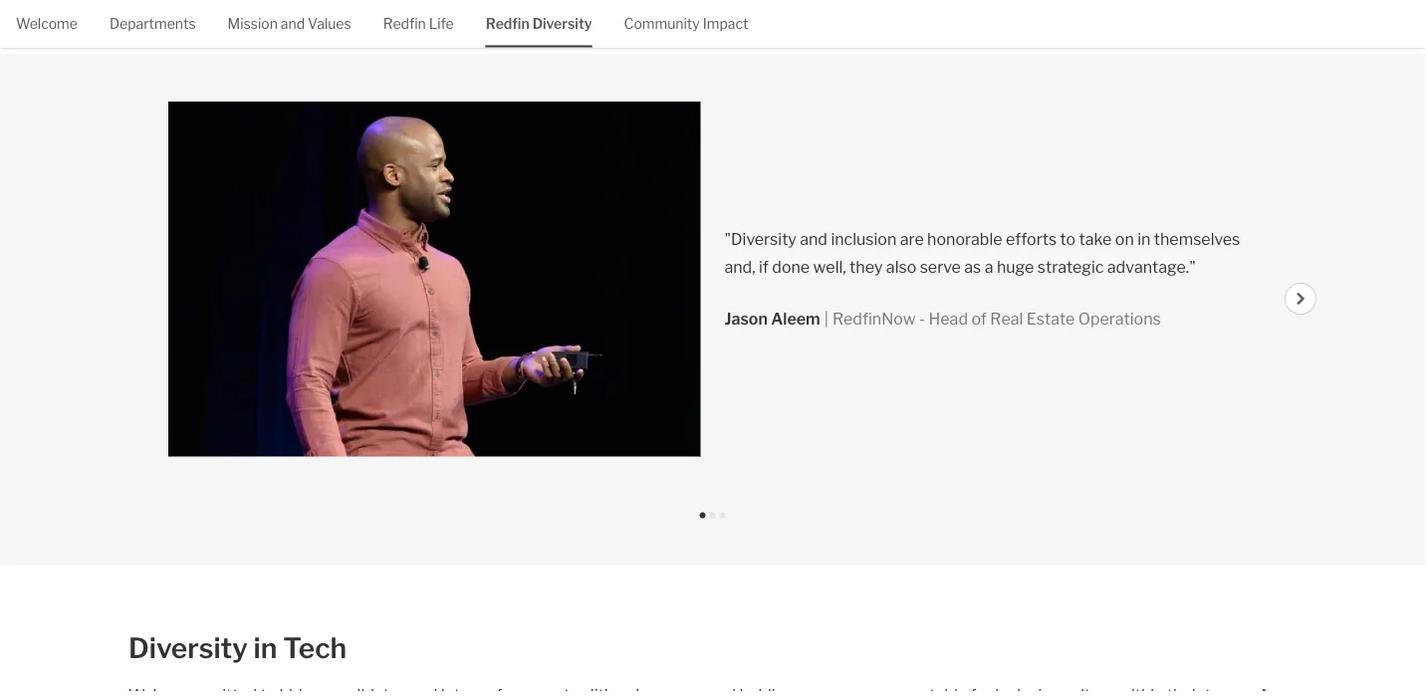 Task type: vqa. For each thing, say whether or not it's contained in the screenshot.
Condo for $2,975
no



Task type: describe. For each thing, give the bounding box(es) containing it.
mission and values link
[[228, 0, 351, 45]]

0 horizontal spatial in
[[254, 631, 277, 665]]

"diversity and inclusion are honorable efforts to take on in themselves and, if done well, they also serve as a huge strategic advantage."
[[725, 230, 1240, 277]]

strategic
[[1037, 258, 1104, 277]]

jason aleem | redfinnow - head of real estate operations
[[725, 309, 1161, 329]]

1 horizontal spatial diversity
[[532, 15, 592, 32]]

if
[[759, 258, 769, 277]]

well,
[[813, 258, 846, 277]]

redfin for redfin diversity
[[486, 15, 530, 32]]

aleem
[[771, 309, 820, 329]]

life
[[429, 15, 454, 32]]

inclusion
[[831, 230, 897, 249]]

estate
[[1027, 309, 1075, 329]]

on
[[1115, 230, 1134, 249]]

and for values
[[281, 15, 305, 32]]

advantage."
[[1107, 258, 1196, 277]]

slide 1 dot image
[[700, 513, 706, 519]]

slide 3 dot image
[[720, 513, 725, 519]]

in inside "diversity and inclusion are honorable efforts to take on in themselves and, if done well, they also serve as a huge strategic advantage."
[[1138, 230, 1151, 249]]

welcome link
[[16, 0, 78, 45]]

community impact link
[[624, 0, 748, 45]]

as
[[964, 258, 981, 277]]

redfin life
[[383, 15, 454, 32]]

tech
[[283, 631, 347, 665]]

also
[[886, 258, 916, 277]]

redfin for redfin life
[[383, 15, 426, 32]]

of
[[971, 309, 987, 329]]

|
[[824, 309, 828, 329]]

welcome
[[16, 15, 78, 32]]



Task type: locate. For each thing, give the bounding box(es) containing it.
values
[[308, 15, 351, 32]]

serve
[[920, 258, 961, 277]]

in left the tech
[[254, 631, 277, 665]]

done
[[772, 258, 810, 277]]

and,
[[725, 258, 755, 277]]

impact
[[703, 15, 748, 32]]

and for inclusion
[[800, 230, 828, 249]]

1 horizontal spatial redfin
[[486, 15, 530, 32]]

and
[[281, 15, 305, 32], [800, 230, 828, 249]]

take
[[1079, 230, 1112, 249]]

community impact
[[624, 15, 748, 32]]

are
[[900, 230, 924, 249]]

redfin diversity
[[486, 15, 592, 32]]

departments
[[109, 15, 196, 32]]

mission
[[228, 15, 278, 32]]

they
[[850, 258, 883, 277]]

1 vertical spatial and
[[800, 230, 828, 249]]

to
[[1060, 230, 1076, 249]]

a
[[985, 258, 993, 277]]

efforts
[[1006, 230, 1057, 249]]

0 horizontal spatial redfin
[[383, 15, 426, 32]]

next image
[[1295, 293, 1307, 305]]

jason
[[725, 309, 768, 329]]

slide 2 dot image
[[710, 513, 716, 519]]

diversity
[[532, 15, 592, 32], [128, 631, 248, 665]]

1 redfin from the left
[[383, 15, 426, 32]]

diversity in tech
[[128, 631, 347, 665]]

redfin
[[383, 15, 426, 32], [486, 15, 530, 32]]

operations
[[1078, 309, 1161, 329]]

"diversity
[[725, 230, 797, 249]]

redfin right life
[[486, 15, 530, 32]]

redfin life link
[[383, 0, 454, 45]]

and inside "diversity and inclusion are honorable efforts to take on in themselves and, if done well, they also serve as a huge strategic advantage."
[[800, 230, 828, 249]]

0 vertical spatial and
[[281, 15, 305, 32]]

in
[[1138, 230, 1151, 249], [254, 631, 277, 665]]

0 horizontal spatial diversity
[[128, 631, 248, 665]]

-
[[919, 309, 925, 329]]

mission and values
[[228, 15, 351, 32]]

in right on
[[1138, 230, 1151, 249]]

honorable
[[927, 230, 1002, 249]]

and left values
[[281, 15, 305, 32]]

and up well, at the top of page
[[800, 230, 828, 249]]

1 vertical spatial diversity
[[128, 631, 248, 665]]

huge
[[997, 258, 1034, 277]]

0 horizontal spatial and
[[281, 15, 305, 32]]

community
[[624, 15, 700, 32]]

0 vertical spatial in
[[1138, 230, 1151, 249]]

1 horizontal spatial and
[[800, 230, 828, 249]]

redfin left life
[[383, 15, 426, 32]]

head
[[929, 309, 968, 329]]

real
[[990, 309, 1023, 329]]

1 horizontal spatial in
[[1138, 230, 1151, 249]]

departments link
[[109, 0, 196, 45]]

2 redfin from the left
[[486, 15, 530, 32]]

themselves
[[1154, 230, 1240, 249]]

redfinnow
[[832, 309, 916, 329]]

redfin diversity link
[[486, 0, 592, 45]]

1 vertical spatial in
[[254, 631, 277, 665]]

0 vertical spatial diversity
[[532, 15, 592, 32]]



